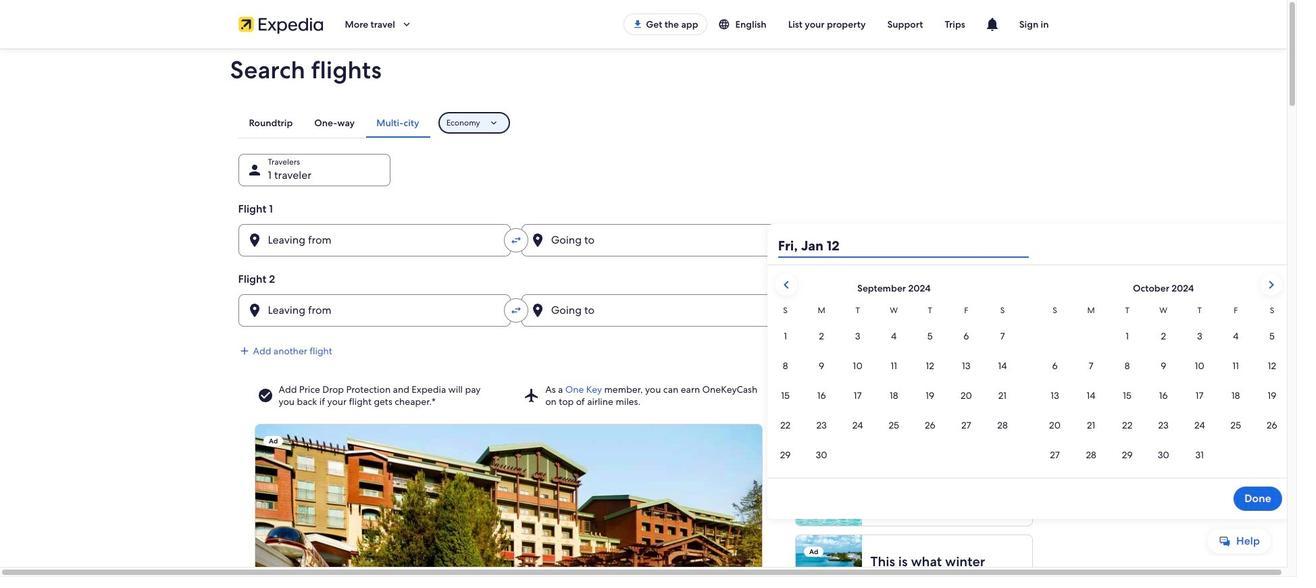 Task type: describe. For each thing, give the bounding box(es) containing it.
2 swap origin and destination values image from the top
[[510, 305, 522, 317]]

1 swap origin and destination values image from the top
[[510, 235, 522, 247]]



Task type: vqa. For each thing, say whether or not it's contained in the screenshot.
Show next image for Virgin Hotels New York City
no



Task type: locate. For each thing, give the bounding box(es) containing it.
more travel image
[[401, 18, 413, 30]]

swap origin and destination values image
[[510, 235, 522, 247], [510, 305, 522, 317]]

small image
[[718, 18, 736, 30]]

download the app button image
[[633, 19, 644, 30]]

expedia logo image
[[238, 15, 323, 34]]

1 vertical spatial swap origin and destination values image
[[510, 305, 522, 317]]

main content
[[0, 49, 1291, 578]]

communication center icon image
[[985, 16, 1001, 32]]

tab list
[[238, 108, 430, 138]]

next month image
[[1264, 277, 1280, 293]]

0 vertical spatial swap origin and destination values image
[[510, 235, 522, 247]]

previous month image
[[779, 277, 795, 293]]

medium image
[[238, 345, 250, 358]]



